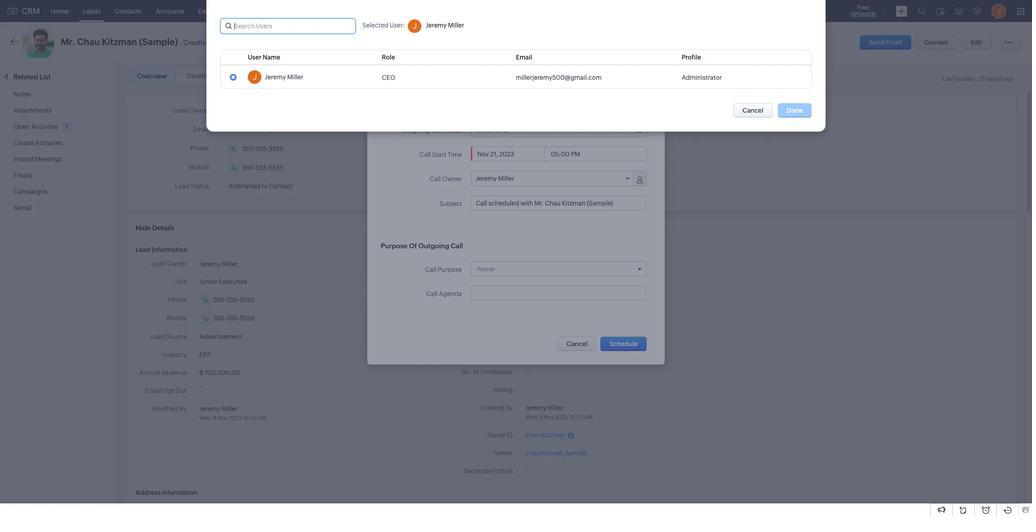 Task type: locate. For each thing, give the bounding box(es) containing it.
1 vertical spatial chau-
[[526, 296, 542, 304]]

0 horizontal spatial 10:07
[[243, 415, 257, 422]]

None button
[[558, 337, 597, 351], [601, 337, 647, 351], [558, 337, 597, 351], [601, 337, 647, 351]]

call
[[381, 31, 394, 38], [443, 55, 454, 62], [431, 127, 443, 134], [420, 151, 431, 158], [430, 175, 441, 183], [451, 242, 464, 250], [426, 266, 437, 273], [427, 290, 438, 298]]

1 vertical spatial business
[[551, 260, 577, 267]]

(sample) left -
[[139, 37, 178, 47]]

phone for title
[[168, 296, 187, 304]]

convert button
[[915, 35, 959, 50]]

2 vertical spatial chau-
[[526, 432, 542, 439]]

jeremy
[[426, 22, 447, 29], [265, 74, 286, 81], [200, 261, 220, 268], [526, 405, 547, 412], [200, 406, 220, 413]]

1 vertical spatial phone
[[168, 296, 187, 304]]

0 vertical spatial status
[[444, 127, 462, 134]]

1 horizontal spatial :
[[977, 75, 979, 82]]

(sample)
[[139, 37, 178, 47], [578, 278, 604, 286]]

address information
[[136, 489, 198, 497]]

call up 'call purpose' at the bottom of the page
[[451, 242, 464, 250]]

0 vertical spatial contact
[[269, 183, 293, 190]]

jeremy miller down call
[[426, 22, 465, 29]]

0 horizontal spatial attempted
[[229, 183, 261, 190]]

0 horizontal spatial chau
[[77, 37, 100, 47]]

0 vertical spatial :
[[403, 22, 405, 29]]

None text field
[[530, 51, 624, 63], [476, 200, 642, 207], [530, 51, 624, 63], [476, 200, 642, 207]]

activities for closed activities
[[35, 139, 62, 147]]

business inside the mr. chau kitzman (sample) - creative business systems
[[211, 39, 239, 46]]

1 horizontal spatial systems
[[579, 260, 603, 267]]

1 horizontal spatial 2023
[[555, 415, 568, 421]]

am
[[585, 415, 593, 421], [258, 415, 267, 422]]

1 horizontal spatial business
[[551, 260, 577, 267]]

0 horizontal spatial jeremy miller
[[200, 261, 238, 268]]

source
[[166, 333, 187, 341]]

call purpose
[[426, 266, 462, 273]]

jeremy down $
[[200, 406, 220, 413]]

1 horizontal spatial mobile
[[189, 164, 209, 171]]

cancel
[[743, 107, 764, 114]]

subject
[[440, 200, 462, 207]]

-
[[180, 39, 182, 46]]

kitzman
[[542, 432, 566, 439]]

0 vertical spatial user
[[390, 22, 403, 29]]

0 vertical spatial chau
[[77, 37, 100, 47]]

purpose up agenda
[[438, 266, 462, 273]]

mr. down home link
[[61, 37, 75, 47]]

owner up title on the left
[[167, 260, 187, 267]]

0 vertical spatial information
[[395, 31, 433, 38]]

jeremy down user name at the top left of page
[[265, 74, 286, 81]]

1 horizontal spatial wed,
[[526, 415, 539, 421]]

1 horizontal spatial 10:07
[[569, 415, 584, 421]]

1 horizontal spatial contact
[[566, 350, 590, 358]]

: left 13
[[977, 75, 979, 82]]

555-555-5555
[[243, 145, 284, 153], [243, 164, 284, 172], [213, 296, 255, 304], [213, 315, 255, 322]]

0 horizontal spatial phone
[[168, 296, 187, 304]]

information down schedule a call
[[395, 31, 433, 38]]

accounts link
[[149, 0, 191, 22]]

chau down leads "link"
[[77, 37, 100, 47]]

mr.
[[61, 37, 75, 47], [526, 278, 535, 286]]

call down the selected user :
[[381, 31, 394, 38]]

call for start
[[420, 151, 431, 158]]

email inside button
[[886, 39, 903, 46]]

jeremy miller wed, 8 nov 2023 10:07 am up kitzman
[[526, 405, 593, 421]]

1 vertical spatial name
[[496, 278, 513, 286]]

1 vertical spatial chau
[[536, 278, 552, 286]]

annual revenue
[[139, 369, 187, 377]]

1 vertical spatial owner
[[442, 175, 462, 183]]

1 horizontal spatial name
[[496, 278, 513, 286]]

0 vertical spatial mobile
[[189, 164, 209, 171]]

0 horizontal spatial name
[[263, 54, 280, 61]]

activities up closed activities link
[[31, 123, 58, 130]]

1 horizontal spatial creative
[[526, 260, 550, 267]]

owner down time
[[442, 175, 462, 183]]

chau-kitzman@noemail.com
[[229, 126, 313, 133], [526, 296, 610, 304]]

lead owner
[[174, 107, 209, 114], [151, 260, 187, 267]]

call for owner
[[430, 175, 441, 183]]

tasks
[[229, 7, 245, 15]]

kitzman down creative business systems
[[553, 278, 577, 286]]

8 for modified by
[[213, 415, 217, 422]]

am for modified by
[[258, 415, 267, 422]]

attachments
[[14, 107, 52, 114]]

annual
[[139, 369, 160, 377]]

meetings down closed activities link
[[35, 156, 62, 163]]

call for to
[[443, 55, 454, 62]]

0 vertical spatial (sample)
[[139, 37, 178, 47]]

campaigns link
[[14, 188, 47, 195]]

1 vertical spatial mobile
[[167, 315, 187, 322]]

systems inside the mr. chau kitzman (sample) - creative business systems
[[240, 39, 267, 46]]

mobile up source
[[167, 315, 187, 322]]

systems up user name at the top left of page
[[240, 39, 267, 46]]

call left to
[[443, 55, 454, 62]]

555-
[[243, 145, 256, 153], [256, 145, 269, 153], [243, 164, 256, 172], [256, 164, 269, 172], [213, 296, 227, 304], [227, 296, 240, 304], [213, 315, 227, 322], [227, 315, 240, 322]]

(sample) for mr. chau kitzman (sample)
[[578, 278, 604, 286]]

lead
[[174, 107, 188, 114], [175, 183, 189, 190], [136, 246, 150, 254], [151, 260, 166, 267], [480, 278, 495, 286], [150, 333, 165, 341]]

0 vertical spatial phone
[[190, 145, 209, 152]]

information
[[395, 31, 433, 38], [152, 246, 187, 254], [162, 489, 198, 497]]

1 vertical spatial user
[[248, 54, 262, 61]]

call agenda
[[427, 290, 462, 298]]

0 horizontal spatial business
[[211, 39, 239, 46]]

0 vertical spatial to
[[262, 183, 268, 190]]

social
[[14, 204, 31, 212]]

by for created by
[[506, 405, 513, 412]]

nov for created by
[[544, 415, 554, 421]]

0 horizontal spatial systems
[[240, 39, 267, 46]]

1 vertical spatial attempted to contact
[[526, 350, 590, 358]]

kitzman for mr. chau kitzman (sample)
[[553, 278, 577, 286]]

of
[[409, 242, 417, 250]]

calls
[[301, 7, 315, 15]]

1 vertical spatial systems
[[579, 260, 603, 267]]

1 horizontal spatial mr.
[[526, 278, 535, 286]]

last
[[943, 75, 955, 82]]

address
[[136, 489, 161, 497]]

creative up mr. chau kitzman (sample)
[[526, 260, 550, 267]]

0 horizontal spatial attempted to contact
[[229, 183, 293, 190]]

1 horizontal spatial (sample)
[[578, 278, 604, 286]]

lead owner down the lead information
[[151, 260, 187, 267]]

by right "modified"
[[180, 406, 187, 413]]

0 horizontal spatial mr.
[[61, 37, 75, 47]]

1 horizontal spatial attempted to contact
[[526, 350, 590, 358]]

by right created
[[506, 405, 513, 412]]

hh:mm a text field
[[550, 150, 584, 158]]

deals link
[[191, 0, 222, 22]]

lead owner down timeline
[[174, 107, 209, 114]]

erp
[[200, 351, 211, 359]]

1 vertical spatial purpose
[[438, 266, 462, 273]]

call left agenda
[[427, 290, 438, 298]]

secondary email
[[464, 468, 513, 475]]

0 horizontal spatial nov
[[218, 415, 228, 422]]

0 horizontal spatial purpose
[[381, 242, 408, 250]]

closed activities link
[[14, 139, 62, 147]]

2 horizontal spatial jeremy miller
[[426, 22, 465, 29]]

0 horizontal spatial creative
[[184, 39, 210, 46]]

outgoing up call start time
[[402, 127, 430, 134]]

8
[[540, 415, 543, 421], [213, 415, 217, 422]]

email opt out
[[146, 387, 187, 395]]

reports
[[330, 7, 353, 15]]

0 vertical spatial creative
[[184, 39, 210, 46]]

mr. for mr. chau kitzman (sample)
[[526, 278, 535, 286]]

1 vertical spatial kitzman@noemail.com
[[542, 296, 610, 304]]

0 vertical spatial name
[[263, 54, 280, 61]]

lead for mr. chau kitzman (sample)
[[480, 278, 495, 286]]

1 horizontal spatial phone
[[190, 145, 209, 152]]

chau-kitzman@noemail.com link
[[229, 123, 313, 133], [526, 295, 610, 305]]

2 horizontal spatial owner
[[442, 175, 462, 183]]

hide details link
[[136, 224, 175, 232]]

2 vertical spatial information
[[162, 489, 198, 497]]

0 horizontal spatial owner
[[167, 260, 187, 267]]

jeremy miller wed, 8 nov 2023 10:07 am for created by
[[526, 405, 593, 421]]

0 horizontal spatial by
[[180, 406, 187, 413]]

contact
[[269, 183, 293, 190], [566, 350, 590, 358]]

(sample) down creative business systems
[[578, 278, 604, 286]]

mr. right the lead name
[[526, 278, 535, 286]]

systems up mr. chau kitzman (sample)
[[579, 260, 603, 267]]

business
[[211, 39, 239, 46], [551, 260, 577, 267]]

$  100,000.00
[[200, 369, 240, 377]]

jeremy miller wed, 8 nov 2023 10:07 am down "100,000.00"
[[200, 406, 267, 422]]

profile
[[682, 54, 702, 61]]

owner down timeline
[[189, 107, 209, 114]]

mobile up the lead status at the top left
[[189, 164, 209, 171]]

calls link
[[294, 0, 323, 22]]

purpose left the of
[[381, 242, 408, 250]]

information down details at the top left of the page
[[152, 246, 187, 254]]

1 vertical spatial mr.
[[526, 278, 535, 286]]

meetings up search users 'text field'
[[260, 7, 287, 15]]

kitzman down contacts at left top
[[102, 37, 137, 47]]

1 horizontal spatial attempted
[[526, 350, 558, 358]]

1 vertical spatial activities
[[35, 139, 62, 147]]

documents
[[415, 7, 449, 15]]

creative right -
[[184, 39, 210, 46]]

related list
[[14, 73, 52, 81]]

0 vertical spatial owner
[[189, 107, 209, 114]]

2 vertical spatial owner
[[167, 260, 187, 267]]

0 horizontal spatial contact
[[269, 183, 293, 190]]

business up mr. chau kitzman (sample)
[[551, 260, 577, 267]]

1 horizontal spatial meetings
[[260, 7, 287, 15]]

call for agenda
[[427, 290, 438, 298]]

0 horizontal spatial (sample)
[[139, 37, 178, 47]]

1 vertical spatial chau-kitzman@noemail.com
[[526, 296, 610, 304]]

1 vertical spatial information
[[152, 246, 187, 254]]

call left start
[[420, 151, 431, 158]]

phone down title on the left
[[168, 296, 187, 304]]

jeremy miller up junior executive
[[200, 261, 238, 268]]

outgoing right the of
[[419, 242, 450, 250]]

call down start
[[430, 175, 441, 183]]

0 horizontal spatial :
[[403, 22, 405, 29]]

2 vertical spatial jeremy miller
[[200, 261, 238, 268]]

email
[[886, 39, 903, 46], [516, 54, 533, 61], [193, 126, 209, 133], [497, 296, 513, 304], [146, 387, 162, 395], [497, 468, 513, 475]]

$
[[200, 369, 203, 377]]

millerjeremy500@gmail.com
[[516, 74, 602, 81]]

name down search users 'text field'
[[263, 54, 280, 61]]

1 vertical spatial lead owner
[[151, 260, 187, 267]]

user
[[390, 22, 403, 29], [248, 54, 262, 61]]

purpose
[[381, 242, 408, 250], [438, 266, 462, 273]]

0 vertical spatial mr.
[[61, 37, 75, 47]]

created
[[481, 405, 505, 412]]

1 horizontal spatial kitzman@noemail.com
[[542, 296, 610, 304]]

information right address
[[162, 489, 198, 497]]

1 vertical spatial status
[[191, 183, 209, 190]]

call
[[431, 9, 446, 19]]

1 vertical spatial to
[[559, 350, 565, 358]]

send
[[870, 39, 885, 46]]

agenda
[[439, 290, 462, 298]]

0 horizontal spatial 2023
[[229, 415, 242, 422]]

upgrade
[[851, 11, 877, 18]]

1 horizontal spatial am
[[585, 415, 593, 421]]

name down company
[[496, 278, 513, 286]]

0 horizontal spatial status
[[191, 183, 209, 190]]

: up call information
[[403, 22, 405, 29]]

1 horizontal spatial kitzman
[[553, 278, 577, 286]]

0 horizontal spatial 8
[[213, 415, 217, 422]]

1 vertical spatial meetings
[[35, 156, 62, 163]]

outgoing call status
[[402, 127, 462, 134]]

jeremy up chau-kitzman at the right of page
[[526, 405, 547, 412]]

0 vertical spatial jeremy miller
[[426, 22, 465, 29]]

chau for mr. chau kitzman (sample)
[[536, 278, 552, 286]]

a
[[424, 9, 429, 19]]

0 vertical spatial business
[[211, 39, 239, 46]]

activities up invited meetings link
[[35, 139, 62, 147]]

1 horizontal spatial jeremy miller wed, 8 nov 2023 10:07 am
[[526, 405, 593, 421]]

jeremy miller wed, 8 nov 2023 10:07 am for modified by
[[200, 406, 267, 422]]

status
[[444, 127, 462, 134], [191, 183, 209, 190]]

business down tasks
[[211, 39, 239, 46]]

1 horizontal spatial by
[[506, 405, 513, 412]]

1 vertical spatial chau-kitzman@noemail.com link
[[526, 295, 610, 305]]

crm
[[22, 6, 40, 16]]

0 vertical spatial kitzman
[[102, 37, 137, 47]]

0 vertical spatial purpose
[[381, 242, 408, 250]]

0 vertical spatial systems
[[240, 39, 267, 46]]

jeremy miller wed, 8 nov 2023 10:07 am
[[526, 405, 593, 421], [200, 406, 267, 422]]

lead for attempted to contact
[[175, 183, 189, 190]]

phone up the lead status at the top left
[[190, 145, 209, 152]]

administrator
[[682, 74, 723, 81]]

to
[[262, 183, 268, 190], [559, 350, 565, 358]]

phone
[[190, 145, 209, 152], [168, 296, 187, 304]]

0 horizontal spatial chau-kitzman@noemail.com link
[[229, 123, 313, 133]]

1 vertical spatial (sample)
[[578, 278, 604, 286]]

jeremy miller down user name at the top left of page
[[265, 74, 304, 81]]

campaigns
[[14, 188, 47, 195]]

kitzman
[[102, 37, 137, 47], [553, 278, 577, 286]]

skype
[[488, 432, 506, 439]]

call down purpose of outgoing call
[[426, 266, 437, 273]]

chau down creative business systems
[[536, 278, 552, 286]]



Task type: describe. For each thing, give the bounding box(es) containing it.
to
[[455, 55, 462, 62]]

chaukitzman_sample
[[526, 450, 587, 457]]

send email
[[870, 39, 903, 46]]

0 vertical spatial attempted to contact
[[229, 183, 293, 190]]

10:07 for modified by
[[243, 415, 257, 422]]

2023 for created by
[[555, 415, 568, 421]]

jeremy down call
[[426, 22, 447, 29]]

wed, for created by
[[526, 415, 539, 421]]

13
[[980, 75, 986, 82]]

: for update
[[977, 75, 979, 82]]

out
[[176, 387, 187, 395]]

mr. for mr. chau kitzman (sample) - creative business systems
[[61, 37, 75, 47]]

10:07 for created by
[[569, 415, 584, 421]]

meetings link
[[252, 0, 294, 22]]

details
[[152, 224, 175, 232]]

update
[[956, 75, 976, 82]]

call up start
[[431, 127, 443, 134]]

0 horizontal spatial to
[[262, 183, 268, 190]]

0 vertical spatial outgoing
[[402, 127, 430, 134]]

1 vertical spatial jeremy miller
[[265, 74, 304, 81]]

title
[[174, 278, 187, 286]]

0 vertical spatial chau-kitzman@noemail.com link
[[229, 123, 313, 133]]

role
[[382, 54, 396, 61]]

8 for created by
[[540, 415, 543, 421]]

junior
[[200, 278, 218, 286]]

ceo
[[382, 74, 396, 81]]

0 horizontal spatial kitzman@noemail.com
[[245, 126, 313, 133]]

wed, for modified by
[[200, 415, 212, 422]]

mr. chau kitzman (sample) - creative business systems
[[61, 37, 267, 47]]

executive
[[219, 278, 247, 286]]

1 horizontal spatial user
[[390, 22, 403, 29]]

schedule a call
[[381, 9, 446, 19]]

lead for advertisement
[[150, 333, 165, 341]]

tasks link
[[222, 0, 252, 22]]

0 vertical spatial chau-
[[229, 126, 245, 133]]

last update : 13 day(s) ago
[[943, 75, 1015, 82]]

0 vertical spatial meetings
[[260, 7, 287, 15]]

(sample) for mr. chau kitzman (sample) - creative business systems
[[139, 37, 178, 47]]

no.
[[462, 369, 473, 376]]

: for user
[[403, 22, 405, 29]]

free
[[858, 4, 870, 11]]

call to
[[443, 55, 462, 62]]

1 vertical spatial creative
[[526, 260, 550, 267]]

junior executive
[[200, 278, 247, 286]]

documents link
[[408, 0, 457, 22]]

chau-kitzman link
[[526, 431, 575, 440]]

information for address information
[[162, 489, 198, 497]]

call for information
[[381, 31, 394, 38]]

skype id
[[488, 432, 513, 439]]

http://www.bentonjohnbjr.com link
[[526, 332, 619, 340]]

free upgrade
[[851, 4, 877, 18]]

schedule
[[381, 9, 422, 19]]

open activities link
[[14, 123, 58, 130]]

call owner
[[430, 175, 462, 183]]

send email button
[[861, 35, 912, 50]]

closed activities
[[14, 139, 62, 147]]

1 vertical spatial outgoing
[[419, 242, 450, 250]]

contacts link
[[108, 0, 149, 22]]

industry
[[163, 351, 187, 359]]

lead information
[[136, 246, 187, 254]]

overview
[[137, 72, 167, 80]]

hide
[[136, 224, 151, 232]]

lead name
[[480, 278, 513, 286]]

mobile for source
[[167, 315, 187, 322]]

contacts
[[115, 7, 142, 15]]

1 horizontal spatial to
[[559, 350, 565, 358]]

list
[[39, 73, 51, 81]]

emails link
[[14, 172, 33, 179]]

of
[[474, 369, 480, 376]]

invited
[[14, 156, 34, 163]]

deals
[[199, 7, 215, 15]]

2023 for modified by
[[229, 415, 242, 422]]

am for created by
[[585, 415, 593, 421]]

0 horizontal spatial meetings
[[35, 156, 62, 163]]

nov for modified by
[[218, 415, 228, 422]]

open
[[14, 123, 30, 130]]

opt
[[163, 387, 174, 395]]

mmm d, yyyy text field
[[476, 150, 545, 158]]

1 vertical spatial attempted
[[526, 350, 558, 358]]

1 vertical spatial contact
[[566, 350, 590, 358]]

by for modified by
[[180, 406, 187, 413]]

name for lead name
[[496, 278, 513, 286]]

advertisement
[[200, 333, 243, 341]]

hide details
[[136, 224, 175, 232]]

rating
[[494, 387, 513, 394]]

reports link
[[323, 0, 360, 22]]

lead source
[[150, 333, 187, 341]]

1 horizontal spatial chau-kitzman@noemail.com link
[[526, 295, 610, 305]]

edit
[[972, 39, 983, 46]]

secondary
[[464, 468, 496, 475]]

phone for email
[[190, 145, 209, 152]]

kitzman for mr. chau kitzman (sample) - creative business systems
[[102, 37, 137, 47]]

jeremy up junior at the bottom
[[200, 261, 220, 268]]

time
[[448, 151, 462, 158]]

start
[[433, 151, 447, 158]]

lead for jeremy miller
[[151, 260, 166, 267]]

1 horizontal spatial purpose
[[438, 266, 462, 273]]

timeline link
[[186, 72, 213, 80]]

selected
[[363, 22, 389, 29]]

creative inside the mr. chau kitzman (sample) - creative business systems
[[184, 39, 210, 46]]

invited meetings link
[[14, 156, 62, 163]]

day(s)
[[987, 75, 1003, 82]]

http://www.bentonjohnbjr.com
[[526, 332, 619, 340]]

information for lead information
[[152, 246, 187, 254]]

chaukitzman_sample link
[[526, 449, 587, 458]]

id
[[507, 432, 513, 439]]

activities for open activities
[[31, 123, 58, 130]]

company
[[485, 260, 513, 267]]

Search Users text field
[[221, 19, 355, 33]]

leads link
[[76, 0, 108, 22]]

name for user name
[[263, 54, 280, 61]]

no. of employees
[[462, 369, 513, 376]]

leads
[[83, 7, 100, 15]]

cancel button
[[734, 103, 774, 118]]

purpose of outgoing call
[[381, 242, 464, 250]]

chau for mr. chau kitzman (sample) - creative business systems
[[77, 37, 100, 47]]

convert
[[925, 39, 949, 46]]

0 horizontal spatial chau-kitzman@noemail.com
[[229, 126, 313, 133]]

closed
[[14, 139, 34, 147]]

crm link
[[7, 6, 40, 16]]

0 horizontal spatial user
[[248, 54, 262, 61]]

revenue
[[161, 369, 187, 377]]

information for call information
[[395, 31, 433, 38]]

mobile for status
[[189, 164, 209, 171]]

call for purpose
[[426, 266, 437, 273]]

related
[[14, 73, 38, 81]]

0 vertical spatial lead owner
[[174, 107, 209, 114]]

social link
[[14, 204, 31, 212]]

lead status
[[175, 183, 209, 190]]

timeline
[[186, 72, 213, 80]]

1
[[66, 123, 68, 130]]



Task type: vqa. For each thing, say whether or not it's contained in the screenshot.


